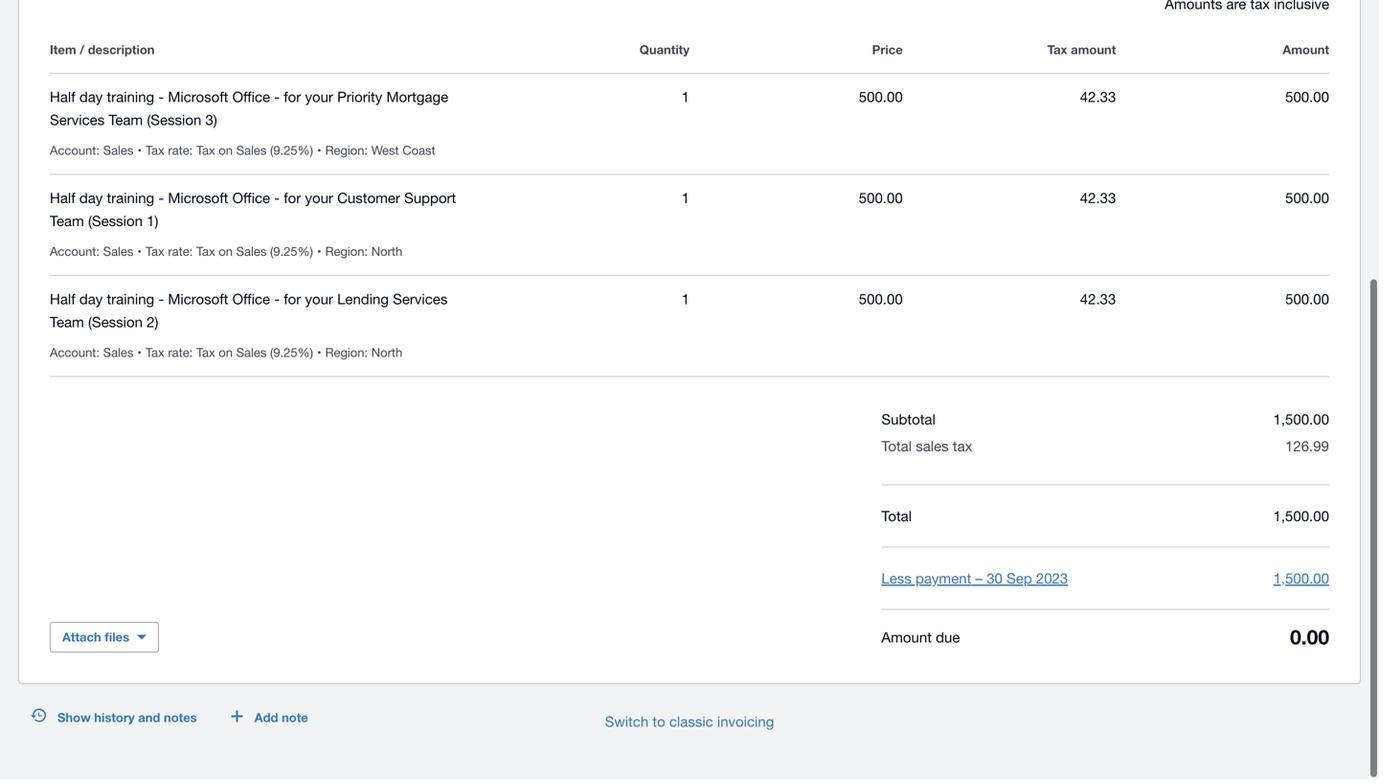 Task type: describe. For each thing, give the bounding box(es) containing it.
region : north for lending
[[325, 345, 403, 360]]

tax inside column header
[[1048, 42, 1068, 57]]

less
[[882, 570, 912, 586]]

half day training - microsoft office - for your customer support team (session 1)
[[50, 189, 456, 229]]

notes
[[164, 710, 197, 725]]

–
[[976, 570, 983, 586]]

team inside half day training - microsoft office - for your priority mortgage services team (session 3)
[[109, 111, 143, 128]]

tax down 1)
[[146, 244, 165, 259]]

account : sales for half day training - microsoft office - for your lending services team (session 2)
[[50, 345, 134, 360]]

126.99
[[1286, 437, 1330, 454]]

your for priority
[[305, 88, 333, 105]]

day for half day training - microsoft office - for your priority mortgage services team (session 3)
[[79, 88, 103, 105]]

training for 2)
[[107, 290, 154, 307]]

office for (session
[[232, 88, 270, 105]]

amount
[[1071, 42, 1117, 57]]

price column header
[[690, 38, 903, 61]]

priority
[[337, 88, 383, 105]]

amount for amount due
[[882, 628, 932, 645]]

on for 1)
[[219, 244, 233, 259]]

payment
[[916, 570, 972, 586]]

table containing half day training - microsoft office - for your priority mortgage services team (session 3)
[[50, 15, 1330, 377]]

sales
[[916, 437, 949, 454]]

account for half day training - microsoft office - for your customer support team (session 1)
[[50, 244, 96, 259]]

quantity
[[640, 42, 690, 57]]

show history and notes button
[[19, 702, 209, 733]]

tax down "3)" at left top
[[196, 143, 215, 158]]

tax rate : tax on sales (9.25%) for 2)
[[146, 345, 313, 360]]

on for 2)
[[219, 345, 233, 360]]

42.33 for half day training - microsoft office - for your customer support team (session 1)
[[1081, 189, 1117, 206]]

1 for services
[[682, 290, 690, 307]]

your for lending
[[305, 290, 333, 307]]

2)
[[147, 313, 158, 330]]

switch to classic invoicing
[[605, 713, 775, 730]]

item / description
[[50, 42, 155, 57]]

tax rate : tax on sales (9.25%) for 1)
[[146, 244, 313, 259]]

day for half day training - microsoft office - for your customer support team (session 1)
[[79, 189, 103, 206]]

attach
[[62, 630, 101, 644]]

and
[[138, 710, 160, 725]]

total sales tax
[[882, 437, 973, 454]]

account : sales for half day training - microsoft office - for your customer support team (session 1)
[[50, 244, 134, 259]]

tax down 2)
[[146, 345, 165, 360]]

(session for 2)
[[88, 313, 143, 330]]

account for half day training - microsoft office - for your lending services team (session 2)
[[50, 345, 96, 360]]

(9.25%) for customer
[[270, 244, 313, 259]]

tax up 1)
[[146, 143, 165, 158]]

(9.25%) for priority
[[270, 143, 313, 158]]

1)
[[147, 212, 158, 229]]

half day training - microsoft office - for your lending services team (session 2)
[[50, 290, 448, 330]]

west
[[372, 143, 399, 158]]

day for half day training - microsoft office - for your lending services team (session 2)
[[79, 290, 103, 307]]

1 cell for mortgage
[[477, 85, 690, 131]]

north for lending
[[372, 345, 403, 360]]

item / description column header
[[50, 38, 477, 61]]

42.33 for half day training - microsoft office - for your lending services team (session 2)
[[1081, 290, 1117, 307]]

invoicing
[[718, 713, 775, 730]]

total for total
[[882, 507, 912, 524]]

region for customer
[[325, 244, 365, 259]]

(session for 1)
[[88, 212, 143, 229]]

services inside half day training - microsoft office - for your priority mortgage services team (session 3)
[[50, 111, 105, 128]]

show history and notes
[[57, 710, 197, 725]]

half day training - microsoft office - for your priority mortgage services team (session 3)
[[50, 88, 449, 128]]

add note button
[[220, 702, 320, 733]]

coast
[[403, 143, 436, 158]]

tax
[[953, 437, 973, 454]]

1 cell for support
[[477, 186, 690, 232]]

training for 1)
[[107, 189, 154, 206]]

sep
[[1007, 570, 1033, 586]]

row containing item / description
[[50, 38, 1330, 73]]

/
[[80, 42, 84, 57]]

1,500.00 for subtotal
[[1274, 411, 1330, 427]]

rate for 2)
[[168, 345, 189, 360]]

account for half day training - microsoft office - for your priority mortgage services team (session 3)
[[50, 143, 96, 158]]



Task type: locate. For each thing, give the bounding box(es) containing it.
for down item / description column header
[[284, 88, 301, 105]]

price
[[873, 42, 903, 57]]

microsoft for 2)
[[168, 290, 228, 307]]

sales
[[103, 143, 134, 158], [236, 143, 267, 158], [103, 244, 134, 259], [236, 244, 267, 259], [103, 345, 134, 360], [236, 345, 267, 360]]

account : sales for half day training - microsoft office - for your priority mortgage services team (session 3)
[[50, 143, 134, 158]]

0 vertical spatial 42.33
[[1081, 88, 1117, 105]]

day inside half day training - microsoft office - for your priority mortgage services team (session 3)
[[79, 88, 103, 105]]

training up 1)
[[107, 189, 154, 206]]

office inside half day training - microsoft office - for your lending services team (session 2)
[[232, 290, 270, 307]]

1 vertical spatial 1 cell
[[477, 186, 690, 232]]

row group
[[50, 73, 1330, 377]]

amount column header
[[1117, 38, 1330, 61]]

1,500.00 up the 0.00
[[1274, 570, 1330, 586]]

1 vertical spatial 1,500.00
[[1274, 507, 1330, 524]]

1 cell for services
[[477, 287, 690, 333]]

tax rate : tax on sales (9.25%) for (session
[[146, 143, 313, 158]]

0 vertical spatial tax rate : tax on sales (9.25%)
[[146, 143, 313, 158]]

2 account from the top
[[50, 244, 96, 259]]

team for half day training - microsoft office - for your customer support team (session 1)
[[50, 212, 84, 229]]

microsoft inside half day training - microsoft office - for your priority mortgage services team (session 3)
[[168, 88, 228, 105]]

your left lending
[[305, 290, 333, 307]]

2 vertical spatial day
[[79, 290, 103, 307]]

0 vertical spatial 42.33 cell
[[903, 85, 1117, 131]]

500.00 cell
[[690, 85, 903, 131], [1117, 85, 1330, 131], [690, 186, 903, 232], [1117, 186, 1330, 232], [690, 287, 903, 333], [1117, 287, 1330, 333]]

mortgage
[[387, 88, 449, 105]]

3 on from the top
[[219, 345, 233, 360]]

2 vertical spatial team
[[50, 313, 84, 330]]

for inside half day training - microsoft office - for your customer support team (session 1)
[[284, 189, 301, 206]]

customer
[[337, 189, 400, 206]]

2 vertical spatial rate
[[168, 345, 189, 360]]

3 office from the top
[[232, 290, 270, 307]]

microsoft inside half day training - microsoft office - for your lending services team (session 2)
[[168, 290, 228, 307]]

2 vertical spatial 42.33
[[1081, 290, 1117, 307]]

2 vertical spatial on
[[219, 345, 233, 360]]

2 north from the top
[[372, 345, 403, 360]]

2 vertical spatial account
[[50, 345, 96, 360]]

3 for from the top
[[284, 290, 301, 307]]

half inside half day training - microsoft office - for your customer support team (session 1)
[[50, 189, 75, 206]]

amount due
[[882, 628, 960, 645]]

team inside half day training - microsoft office - for your customer support team (session 1)
[[50, 212, 84, 229]]

rate down half day training - microsoft office - for your priority mortgage services team (session 3)
[[168, 143, 189, 158]]

(9.25%) down the half day training - microsoft office - for your priority mortgage services team (session 3) cell
[[270, 143, 313, 158]]

region down lending
[[325, 345, 365, 360]]

2 tax rate : tax on sales (9.25%) from the top
[[146, 244, 313, 259]]

1 vertical spatial rate
[[168, 244, 189, 259]]

3 account : sales from the top
[[50, 345, 134, 360]]

1 north from the top
[[372, 244, 403, 259]]

2 vertical spatial (9.25%)
[[270, 345, 313, 360]]

2 vertical spatial training
[[107, 290, 154, 307]]

half for half day training - microsoft office - for your lending services team (session 2)
[[50, 290, 75, 307]]

1
[[682, 88, 690, 105], [682, 189, 690, 206], [682, 290, 690, 307]]

row containing half day training - microsoft office - for your lending services team (session 2)
[[50, 276, 1330, 377]]

2 vertical spatial 1,500.00
[[1274, 570, 1330, 586]]

row
[[50, 38, 1330, 73], [50, 74, 1330, 175], [50, 175, 1330, 276], [50, 276, 1330, 377]]

2 total from the top
[[882, 507, 912, 524]]

0 vertical spatial region : north
[[325, 244, 403, 259]]

1 vertical spatial your
[[305, 189, 333, 206]]

files
[[105, 630, 129, 644]]

(session left "3)" at left top
[[147, 111, 202, 128]]

1 vertical spatial amount
[[882, 628, 932, 645]]

item
[[50, 42, 76, 57]]

training
[[107, 88, 154, 105], [107, 189, 154, 206], [107, 290, 154, 307]]

(session
[[147, 111, 202, 128], [88, 212, 143, 229], [88, 313, 143, 330]]

3 tax rate : tax on sales (9.25%) from the top
[[146, 345, 313, 360]]

3 microsoft from the top
[[168, 290, 228, 307]]

rate for 1)
[[168, 244, 189, 259]]

1 vertical spatial north
[[372, 345, 403, 360]]

3 42.33 from the top
[[1081, 290, 1117, 307]]

2 vertical spatial microsoft
[[168, 290, 228, 307]]

0 vertical spatial half
[[50, 88, 75, 105]]

microsoft inside half day training - microsoft office - for your customer support team (session 1)
[[168, 189, 228, 206]]

1 vertical spatial total
[[882, 507, 912, 524]]

30
[[987, 570, 1003, 586]]

region
[[325, 143, 365, 158], [325, 244, 365, 259], [325, 345, 365, 360]]

row group containing half day training - microsoft office - for your priority mortgage services team (session 3)
[[50, 73, 1330, 377]]

to
[[653, 713, 666, 730]]

(session left 1)
[[88, 212, 143, 229]]

2 row from the top
[[50, 74, 1330, 175]]

switch
[[605, 713, 649, 730]]

2 rate from the top
[[168, 244, 189, 259]]

2 42.33 from the top
[[1081, 189, 1117, 206]]

2 region : north from the top
[[325, 345, 403, 360]]

1 horizontal spatial services
[[393, 290, 448, 307]]

2 vertical spatial region
[[325, 345, 365, 360]]

2 your from the top
[[305, 189, 333, 206]]

0 vertical spatial account
[[50, 143, 96, 158]]

amount inside column header
[[1283, 42, 1330, 57]]

2 microsoft from the top
[[168, 189, 228, 206]]

0 vertical spatial team
[[109, 111, 143, 128]]

team down description in the top of the page
[[109, 111, 143, 128]]

1 vertical spatial region : north
[[325, 345, 403, 360]]

region : west coast
[[325, 143, 436, 158]]

row containing half day training - microsoft office - for your priority mortgage services team (session 3)
[[50, 74, 1330, 175]]

3 row from the top
[[50, 175, 1330, 276]]

on down half day training - microsoft office - for your customer support team (session 1)
[[219, 244, 233, 259]]

2 region from the top
[[325, 244, 365, 259]]

region : north for customer
[[325, 244, 403, 259]]

1 vertical spatial account
[[50, 244, 96, 259]]

0 horizontal spatial amount
[[882, 628, 932, 645]]

half inside half day training - microsoft office - for your priority mortgage services team (session 3)
[[50, 88, 75, 105]]

training inside half day training - microsoft office - for your customer support team (session 1)
[[107, 189, 154, 206]]

(session inside half day training - microsoft office - for your lending services team (session 2)
[[88, 313, 143, 330]]

1 account from the top
[[50, 143, 96, 158]]

for inside half day training - microsoft office - for your lending services team (session 2)
[[284, 290, 301, 307]]

training for (session
[[107, 88, 154, 105]]

1 vertical spatial microsoft
[[168, 189, 228, 206]]

(9.25%) down half day training - microsoft office - for your customer support team (session 1) cell
[[270, 244, 313, 259]]

half for half day training - microsoft office - for your priority mortgage services team (session 3)
[[50, 88, 75, 105]]

2 vertical spatial 1
[[682, 290, 690, 307]]

0 vertical spatial office
[[232, 88, 270, 105]]

your
[[305, 88, 333, 105], [305, 189, 333, 206], [305, 290, 333, 307]]

region : north down lending
[[325, 345, 403, 360]]

for for customer
[[284, 189, 301, 206]]

amount for amount
[[1283, 42, 1330, 57]]

total
[[882, 437, 912, 454], [882, 507, 912, 524]]

office inside half day training - microsoft office - for your customer support team (session 1)
[[232, 189, 270, 206]]

2 account : sales from the top
[[50, 244, 134, 259]]

tax
[[1048, 42, 1068, 57], [146, 143, 165, 158], [196, 143, 215, 158], [146, 244, 165, 259], [196, 244, 215, 259], [146, 345, 165, 360], [196, 345, 215, 360]]

add note
[[255, 710, 308, 725]]

2 42.33 cell from the top
[[903, 186, 1117, 232]]

0 vertical spatial services
[[50, 111, 105, 128]]

tax rate : tax on sales (9.25%) down half day training - microsoft office - for your lending services team (session 2)
[[146, 345, 313, 360]]

training inside half day training - microsoft office - for your priority mortgage services team (session 3)
[[107, 88, 154, 105]]

3 training from the top
[[107, 290, 154, 307]]

1,500.00
[[1274, 411, 1330, 427], [1274, 507, 1330, 524], [1274, 570, 1330, 586]]

less payment – 30 sep 2023
[[882, 570, 1069, 586]]

total for total sales tax
[[882, 437, 912, 454]]

microsoft for 1)
[[168, 189, 228, 206]]

region : north up lending
[[325, 244, 403, 259]]

1 day from the top
[[79, 88, 103, 105]]

2 vertical spatial half
[[50, 290, 75, 307]]

for left customer
[[284, 189, 301, 206]]

office down half day training - microsoft office - for your priority mortgage services team (session 3)
[[232, 189, 270, 206]]

2 vertical spatial account : sales
[[50, 345, 134, 360]]

rate for (session
[[168, 143, 189, 158]]

1 1,500.00 from the top
[[1274, 411, 1330, 427]]

description
[[88, 42, 155, 57]]

account : sales
[[50, 143, 134, 158], [50, 244, 134, 259], [50, 345, 134, 360]]

4 row from the top
[[50, 276, 1330, 377]]

1 1 from the top
[[682, 88, 690, 105]]

1 vertical spatial 42.33
[[1081, 189, 1117, 206]]

2 training from the top
[[107, 189, 154, 206]]

(9.25%) down half day training - microsoft office - for your lending services team (session 2) cell
[[270, 345, 313, 360]]

0 vertical spatial (9.25%)
[[270, 143, 313, 158]]

1 region : north from the top
[[325, 244, 403, 259]]

1 vertical spatial office
[[232, 189, 270, 206]]

half inside half day training - microsoft office - for your lending services team (session 2)
[[50, 290, 75, 307]]

team for half day training - microsoft office - for your lending services team (session 2)
[[50, 313, 84, 330]]

1,500.00 up 1,500.00 link at the bottom
[[1274, 507, 1330, 524]]

1 account : sales from the top
[[50, 143, 134, 158]]

day inside half day training - microsoft office - for your lending services team (session 2)
[[79, 290, 103, 307]]

1 for support
[[682, 189, 690, 206]]

support
[[404, 189, 456, 206]]

2 vertical spatial 42.33 cell
[[903, 287, 1117, 333]]

services right lending
[[393, 290, 448, 307]]

team left 1)
[[50, 212, 84, 229]]

rate down half day training - microsoft office - for your customer support team (session 1)
[[168, 244, 189, 259]]

north
[[372, 244, 403, 259], [372, 345, 403, 360]]

north down lending
[[372, 345, 403, 360]]

3 your from the top
[[305, 290, 333, 307]]

your inside half day training - microsoft office - for your customer support team (session 1)
[[305, 189, 333, 206]]

1 vertical spatial on
[[219, 244, 233, 259]]

1 vertical spatial region
[[325, 244, 365, 259]]

1 office from the top
[[232, 88, 270, 105]]

services inside half day training - microsoft office - for your lending services team (session 2)
[[393, 290, 448, 307]]

42.33
[[1081, 88, 1117, 105], [1081, 189, 1117, 206], [1081, 290, 1117, 307]]

42.33 for half day training - microsoft office - for your priority mortgage services team (session 3)
[[1081, 88, 1117, 105]]

on for (session
[[219, 143, 233, 158]]

0 vertical spatial microsoft
[[168, 88, 228, 105]]

1,500.00 link
[[1274, 570, 1330, 586]]

1 your from the top
[[305, 88, 333, 105]]

training up 2)
[[107, 290, 154, 307]]

table
[[50, 15, 1330, 377]]

1 vertical spatial (session
[[88, 212, 143, 229]]

add
[[255, 710, 278, 725]]

1 vertical spatial day
[[79, 189, 103, 206]]

3 1 from the top
[[682, 290, 690, 307]]

tax rate : tax on sales (9.25%) down "3)" at left top
[[146, 143, 313, 158]]

1 vertical spatial services
[[393, 290, 448, 307]]

2 for from the top
[[284, 189, 301, 206]]

500.00
[[859, 88, 903, 105], [1286, 88, 1330, 105], [859, 189, 903, 206], [1286, 189, 1330, 206], [859, 290, 903, 307], [1286, 290, 1330, 307]]

1,500.00 for total
[[1274, 507, 1330, 524]]

3 (9.25%) from the top
[[270, 345, 313, 360]]

0 vertical spatial day
[[79, 88, 103, 105]]

(session inside half day training - microsoft office - for your customer support team (session 1)
[[88, 212, 143, 229]]

2023
[[1037, 570, 1069, 586]]

2 1 from the top
[[682, 189, 690, 206]]

3 half from the top
[[50, 290, 75, 307]]

3 1 cell from the top
[[477, 287, 690, 333]]

3 day from the top
[[79, 290, 103, 307]]

your left the priority
[[305, 88, 333, 105]]

1 42.33 cell from the top
[[903, 85, 1117, 131]]

on
[[219, 143, 233, 158], [219, 244, 233, 259], [219, 345, 233, 360]]

1 vertical spatial 1
[[682, 189, 690, 206]]

1 row from the top
[[50, 38, 1330, 73]]

42.33 cell for support
[[903, 186, 1117, 232]]

your inside half day training - microsoft office - for your lending services team (session 2)
[[305, 290, 333, 307]]

office down half day training - microsoft office - for your customer support team (session 1)
[[232, 290, 270, 307]]

2 vertical spatial your
[[305, 290, 333, 307]]

1 for mortgage
[[682, 88, 690, 105]]

(session left 2)
[[88, 313, 143, 330]]

team inside half day training - microsoft office - for your lending services team (session 2)
[[50, 313, 84, 330]]

2 vertical spatial 1 cell
[[477, 287, 690, 333]]

0 vertical spatial total
[[882, 437, 912, 454]]

half day training - microsoft office - for your lending services team (session 2) cell
[[50, 287, 477, 333]]

1 region from the top
[[325, 143, 365, 158]]

for for priority
[[284, 88, 301, 105]]

1 vertical spatial half
[[50, 189, 75, 206]]

north for customer
[[372, 244, 403, 259]]

microsoft for (session
[[168, 88, 228, 105]]

region for priority
[[325, 143, 365, 158]]

note
[[282, 710, 308, 725]]

your for customer
[[305, 189, 333, 206]]

1,500.00 up 126.99
[[1274, 411, 1330, 427]]

2 vertical spatial office
[[232, 290, 270, 307]]

history
[[94, 710, 135, 725]]

north up lending
[[372, 244, 403, 259]]

services
[[50, 111, 105, 128], [393, 290, 448, 307]]

2 vertical spatial (session
[[88, 313, 143, 330]]

2 1,500.00 from the top
[[1274, 507, 1330, 524]]

region left the west
[[325, 143, 365, 158]]

42.33 cell for services
[[903, 287, 1117, 333]]

0 vertical spatial north
[[372, 244, 403, 259]]

0 vertical spatial training
[[107, 88, 154, 105]]

tax left amount
[[1048, 42, 1068, 57]]

2 vertical spatial tax rate : tax on sales (9.25%)
[[146, 345, 313, 360]]

3 account from the top
[[50, 345, 96, 360]]

1 (9.25%) from the top
[[270, 143, 313, 158]]

0 vertical spatial for
[[284, 88, 301, 105]]

office inside half day training - microsoft office - for your priority mortgage services team (session 3)
[[232, 88, 270, 105]]

0 vertical spatial region
[[325, 143, 365, 158]]

0 horizontal spatial services
[[50, 111, 105, 128]]

:
[[96, 143, 100, 158], [189, 143, 193, 158], [365, 143, 368, 158], [96, 244, 100, 259], [189, 244, 193, 259], [365, 244, 368, 259], [96, 345, 100, 360], [189, 345, 193, 360], [365, 345, 368, 360]]

half
[[50, 88, 75, 105], [50, 189, 75, 206], [50, 290, 75, 307]]

2 half from the top
[[50, 189, 75, 206]]

microsoft
[[168, 88, 228, 105], [168, 189, 228, 206], [168, 290, 228, 307]]

subtotal
[[882, 411, 936, 427]]

(9.25%)
[[270, 143, 313, 158], [270, 244, 313, 259], [270, 345, 313, 360]]

rate down half day training - microsoft office - for your lending services team (session 2)
[[168, 345, 189, 360]]

tax amount
[[1048, 42, 1117, 57]]

on down half day training - microsoft office - for your priority mortgage services team (session 3)
[[219, 143, 233, 158]]

region up lending
[[325, 244, 365, 259]]

account
[[50, 143, 96, 158], [50, 244, 96, 259], [50, 345, 96, 360]]

3)
[[206, 111, 217, 128]]

1 tax rate : tax on sales (9.25%) from the top
[[146, 143, 313, 158]]

0 vertical spatial 1
[[682, 88, 690, 105]]

1 vertical spatial account : sales
[[50, 244, 134, 259]]

office for 2)
[[232, 290, 270, 307]]

row containing half day training - microsoft office - for your customer support team (session 1)
[[50, 175, 1330, 276]]

office down item / description column header
[[232, 88, 270, 105]]

amount
[[1283, 42, 1330, 57], [882, 628, 932, 645]]

due
[[936, 628, 960, 645]]

1 for from the top
[[284, 88, 301, 105]]

1 half from the top
[[50, 88, 75, 105]]

1 vertical spatial training
[[107, 189, 154, 206]]

your inside half day training - microsoft office - for your priority mortgage services team (session 3)
[[305, 88, 333, 105]]

(9.25%) for lending
[[270, 345, 313, 360]]

quantity column header
[[477, 38, 690, 61]]

team left 2)
[[50, 313, 84, 330]]

switch to classic invoicing button
[[590, 702, 790, 741]]

team
[[109, 111, 143, 128], [50, 212, 84, 229], [50, 313, 84, 330]]

-
[[158, 88, 164, 105], [274, 88, 280, 105], [158, 189, 164, 206], [274, 189, 280, 206], [158, 290, 164, 307], [274, 290, 280, 307]]

0.00
[[1291, 625, 1330, 649]]

tax amount column header
[[903, 38, 1117, 61]]

half for half day training - microsoft office - for your customer support team (session 1)
[[50, 189, 75, 206]]

42.33 cell
[[903, 85, 1117, 131], [903, 186, 1117, 232], [903, 287, 1117, 333]]

1 vertical spatial tax rate : tax on sales (9.25%)
[[146, 244, 313, 259]]

1 microsoft from the top
[[168, 88, 228, 105]]

2 1 cell from the top
[[477, 186, 690, 232]]

rate
[[168, 143, 189, 158], [168, 244, 189, 259], [168, 345, 189, 360]]

day
[[79, 88, 103, 105], [79, 189, 103, 206], [79, 290, 103, 307]]

2 office from the top
[[232, 189, 270, 206]]

for for lending
[[284, 290, 301, 307]]

tax rate : tax on sales (9.25%) down half day training - microsoft office - for your customer support team (session 1)
[[146, 244, 313, 259]]

2 (9.25%) from the top
[[270, 244, 313, 259]]

1 horizontal spatial amount
[[1283, 42, 1330, 57]]

for left lending
[[284, 290, 301, 307]]

3 42.33 cell from the top
[[903, 287, 1117, 333]]

office for 1)
[[232, 189, 270, 206]]

1 total from the top
[[882, 437, 912, 454]]

show
[[57, 710, 91, 725]]

0 vertical spatial 1,500.00
[[1274, 411, 1330, 427]]

0 vertical spatial account : sales
[[50, 143, 134, 158]]

classic
[[670, 713, 714, 730]]

1 vertical spatial 42.33 cell
[[903, 186, 1117, 232]]

on down half day training - microsoft office - for your lending services team (session 2)
[[219, 345, 233, 360]]

3 rate from the top
[[168, 345, 189, 360]]

1 vertical spatial (9.25%)
[[270, 244, 313, 259]]

1 training from the top
[[107, 88, 154, 105]]

1 42.33 from the top
[[1081, 88, 1117, 105]]

training inside half day training - microsoft office - for your lending services team (session 2)
[[107, 290, 154, 307]]

training down description in the top of the page
[[107, 88, 154, 105]]

your left customer
[[305, 189, 333, 206]]

0 vertical spatial on
[[219, 143, 233, 158]]

region for lending
[[325, 345, 365, 360]]

for
[[284, 88, 301, 105], [284, 189, 301, 206], [284, 290, 301, 307]]

0 vertical spatial your
[[305, 88, 333, 105]]

(session inside half day training - microsoft office - for your priority mortgage services team (session 3)
[[147, 111, 202, 128]]

2 vertical spatial for
[[284, 290, 301, 307]]

total down subtotal
[[882, 437, 912, 454]]

half day training - microsoft office - for your customer support team (session 1) cell
[[50, 186, 477, 232]]

half day training - microsoft office - for your priority mortgage services team (session 3) cell
[[50, 85, 477, 131]]

42.33 cell for mortgage
[[903, 85, 1117, 131]]

lending
[[337, 290, 389, 307]]

1 vertical spatial team
[[50, 212, 84, 229]]

1 vertical spatial for
[[284, 189, 301, 206]]

1 rate from the top
[[168, 143, 189, 158]]

tax down half day training - microsoft office - for your customer support team (session 1)
[[196, 244, 215, 259]]

services down /
[[50, 111, 105, 128]]

2 day from the top
[[79, 189, 103, 206]]

1 cell
[[477, 85, 690, 131], [477, 186, 690, 232], [477, 287, 690, 333]]

tax rate : tax on sales (9.25%)
[[146, 143, 313, 158], [146, 244, 313, 259], [146, 345, 313, 360]]

3 1,500.00 from the top
[[1274, 570, 1330, 586]]

office
[[232, 88, 270, 105], [232, 189, 270, 206], [232, 290, 270, 307]]

3 region from the top
[[325, 345, 365, 360]]

cell
[[50, 143, 146, 158], [146, 143, 325, 158], [325, 143, 443, 158], [50, 244, 146, 259], [146, 244, 325, 259], [325, 244, 410, 259], [50, 345, 146, 360], [146, 345, 325, 360], [325, 345, 410, 360]]

2 on from the top
[[219, 244, 233, 259]]

day inside half day training - microsoft office - for your customer support team (session 1)
[[79, 189, 103, 206]]

1 on from the top
[[219, 143, 233, 158]]

0 vertical spatial (session
[[147, 111, 202, 128]]

attach files
[[62, 630, 129, 644]]

0 vertical spatial 1 cell
[[477, 85, 690, 131]]

region : north
[[325, 244, 403, 259], [325, 345, 403, 360]]

0 vertical spatial amount
[[1283, 42, 1330, 57]]

0 vertical spatial rate
[[168, 143, 189, 158]]

total up the "less"
[[882, 507, 912, 524]]

attach files button
[[50, 622, 159, 653]]

for inside half day training - microsoft office - for your priority mortgage services team (session 3)
[[284, 88, 301, 105]]

tax down half day training - microsoft office - for your lending services team (session 2)
[[196, 345, 215, 360]]

1 1 cell from the top
[[477, 85, 690, 131]]



Task type: vqa. For each thing, say whether or not it's contained in the screenshot.
the 42.33 to the bottom
yes



